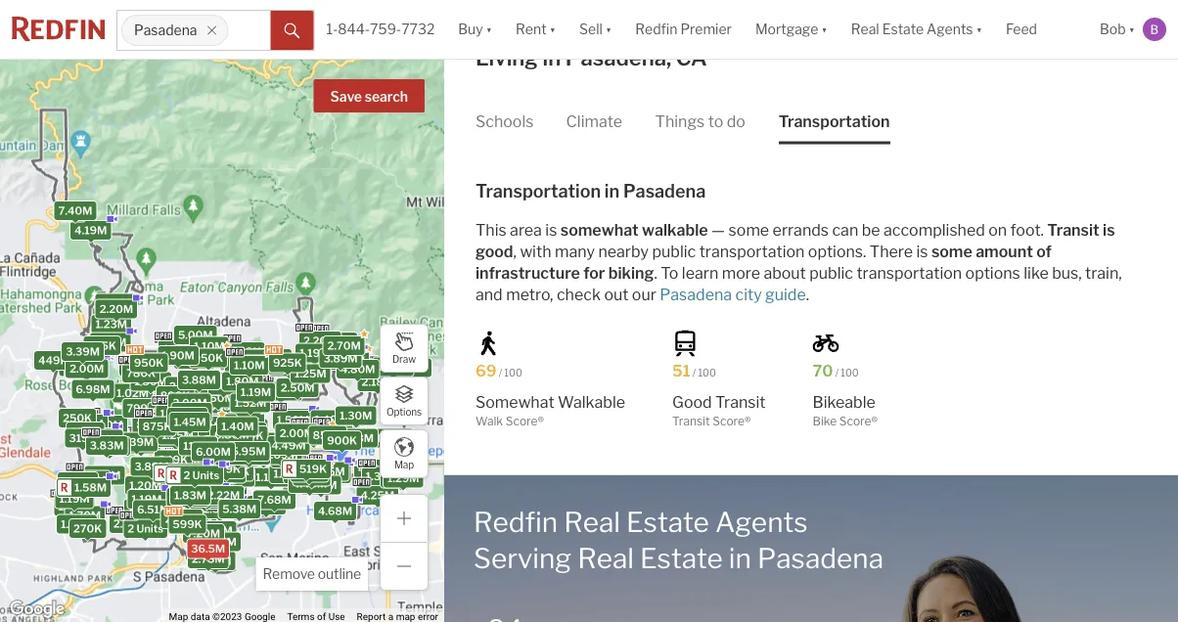 Task type: vqa. For each thing, say whether or not it's contained in the screenshot.
1.48M to the right
yes



Task type: locate. For each thing, give the bounding box(es) containing it.
redfin inside button
[[636, 21, 678, 38]]

2.70m
[[327, 340, 361, 352]]

▾ right buy
[[486, 21, 493, 38]]

0 horizontal spatial agents
[[716, 506, 808, 539]]

1.40m down "955k"
[[274, 468, 306, 481]]

▾ right 'mortgage'
[[822, 21, 828, 38]]

0 vertical spatial 800k
[[137, 419, 167, 432]]

0 vertical spatial transit
[[1048, 221, 1100, 240]]

save
[[330, 89, 362, 105]]

1.40m up 850k
[[315, 414, 347, 426]]

2 score from the left
[[713, 414, 745, 429]]

2 horizontal spatial ®
[[872, 414, 878, 429]]

0 horizontal spatial .
[[654, 264, 658, 283]]

is up train,
[[1103, 221, 1116, 240]]

pasadena,
[[566, 44, 672, 70]]

799k up 4 units
[[213, 467, 242, 480]]

0 horizontal spatial 900k
[[193, 491, 223, 504]]

0 horizontal spatial 1.58m
[[74, 481, 107, 494]]

score down somewhat
[[506, 414, 538, 429]]

. down about
[[806, 285, 810, 304]]

2.10m
[[182, 433, 214, 445], [62, 476, 94, 489]]

0 vertical spatial transportation
[[700, 242, 805, 261]]

1.10m up 948k
[[232, 426, 262, 438]]

1.70m up 848k
[[279, 412, 311, 425]]

0 vertical spatial 2.10m
[[182, 433, 214, 445]]

4 units
[[206, 485, 243, 498]]

® down bikeable
[[872, 414, 878, 429]]

850k
[[313, 429, 343, 442]]

2.73m
[[192, 553, 225, 566]]

6 ▾ from the left
[[1129, 21, 1136, 38]]

sell ▾ button
[[568, 0, 624, 59]]

google image
[[5, 597, 70, 623]]

1.58m
[[74, 481, 107, 494], [180, 515, 213, 528]]

899k down 2.68m
[[89, 433, 119, 446]]

transportation in pasadena
[[476, 181, 706, 202]]

1 ▾ from the left
[[486, 21, 493, 38]]

some right —
[[729, 221, 770, 240]]

1.70m down 7.20m
[[200, 555, 232, 568]]

1.20m up 3.88m
[[183, 347, 215, 360]]

0 horizontal spatial 3.89m
[[135, 461, 169, 473]]

and
[[476, 285, 503, 304]]

agents inside the redfin real estate agents serving real estate in pasadena
[[716, 506, 808, 539]]

5.00m down 890k
[[152, 406, 187, 419]]

925k up 2.08m
[[273, 357, 302, 370]]

bike
[[813, 414, 837, 429]]

0 horizontal spatial transit
[[673, 414, 710, 429]]

1 vertical spatial 925k
[[174, 397, 203, 410]]

transit right good
[[716, 393, 766, 412]]

0 horizontal spatial public
[[652, 242, 696, 261]]

1 vertical spatial 1.48m
[[58, 501, 91, 514]]

redfin up ca
[[636, 21, 678, 38]]

pasadena inside the redfin real estate agents serving real estate in pasadena
[[758, 542, 884, 575]]

4.98m
[[232, 449, 266, 462]]

estate inside dropdown button
[[883, 21, 924, 38]]

1 vertical spatial 599k
[[188, 478, 217, 491]]

1 score from the left
[[506, 414, 538, 429]]

score inside good transit transit score ®
[[713, 414, 745, 429]]

▾ for mortgage ▾
[[822, 21, 828, 38]]

more
[[722, 264, 761, 283]]

3 ▾ from the left
[[606, 21, 612, 38]]

▾ right rent
[[550, 21, 556, 38]]

walkable
[[642, 221, 708, 240]]

/ right 51
[[693, 367, 696, 379]]

2.60m
[[161, 380, 195, 393]]

score inside somewhat walkable walk score ®
[[506, 414, 538, 429]]

1.10m
[[194, 340, 225, 353], [234, 359, 265, 372], [160, 408, 191, 420], [232, 426, 262, 438], [256, 471, 287, 484]]

800k up 865k
[[137, 419, 167, 432]]

799k down 1.02m
[[127, 402, 156, 415]]

▾
[[486, 21, 493, 38], [550, 21, 556, 38], [606, 21, 612, 38], [822, 21, 828, 38], [977, 21, 983, 38], [1129, 21, 1136, 38]]

1 horizontal spatial 800k
[[251, 436, 281, 449]]

3.09m down 6.80m
[[221, 447, 255, 460]]

submit search image
[[284, 23, 300, 39]]

1 vertical spatial 1.58m
[[180, 515, 213, 528]]

real right 'mortgage ▾'
[[852, 21, 880, 38]]

0 vertical spatial 1.00m
[[178, 354, 211, 366]]

1.20m down draw at bottom
[[374, 377, 407, 389]]

® down somewhat
[[538, 414, 544, 429]]

599k down 1.68m on the left bottom
[[173, 518, 202, 531]]

5.00m up 1.90m
[[178, 329, 213, 342]]

/ inside 70 / 100
[[836, 367, 839, 379]]

899k
[[89, 433, 119, 446], [225, 445, 255, 457]]

bob ▾
[[1100, 21, 1136, 38]]

1.50m
[[123, 361, 156, 373], [183, 380, 216, 393], [202, 392, 235, 405], [277, 414, 310, 427], [200, 417, 233, 430], [91, 419, 123, 432], [247, 450, 280, 463], [314, 468, 347, 481]]

650k
[[177, 478, 206, 490]]

3.89m down 865k
[[135, 461, 169, 473]]

1 horizontal spatial 799k
[[213, 467, 242, 480]]

0 horizontal spatial 100
[[505, 367, 523, 379]]

779k
[[212, 463, 241, 476]]

5.25m up 2.73m
[[203, 536, 237, 549]]

0 vertical spatial redfin
[[636, 21, 678, 38]]

0 horizontal spatial ®
[[538, 414, 544, 429]]

800k up 1.69m
[[251, 436, 281, 449]]

/ inside the 51 / 100
[[693, 367, 696, 379]]

▾ right sell
[[606, 21, 612, 38]]

1 horizontal spatial 1.58m
[[180, 515, 213, 528]]

1 horizontal spatial /
[[693, 367, 696, 379]]

1.80m up 890k
[[134, 375, 167, 388]]

51 / 100
[[673, 362, 716, 381]]

/ inside 69 / 100
[[499, 367, 502, 379]]

to
[[708, 112, 724, 131]]

2.50m up 1.65m
[[281, 382, 315, 395]]

1.43m
[[171, 411, 204, 424]]

949k
[[231, 345, 261, 358]]

1 vertical spatial some
[[932, 242, 973, 261]]

849k up 4.98m
[[251, 436, 281, 449]]

3.59m
[[199, 482, 233, 495]]

rent
[[516, 21, 547, 38]]

925k
[[273, 357, 302, 370], [174, 397, 203, 410]]

985k
[[392, 381, 421, 394]]

2 horizontal spatial 1.40m
[[315, 414, 347, 426]]

0 vertical spatial 900k
[[327, 435, 357, 448]]

3 ® from the left
[[872, 414, 878, 429]]

® for transit
[[745, 414, 751, 429]]

0 horizontal spatial 749k
[[165, 486, 194, 498]]

bikeable bike score ®
[[813, 393, 878, 429]]

1 100 from the left
[[505, 367, 523, 379]]

1 horizontal spatial ®
[[745, 414, 751, 429]]

▾ right bob
[[1129, 21, 1136, 38]]

this
[[476, 221, 507, 240]]

0 vertical spatial 5.00m
[[178, 329, 213, 342]]

1.10m up 7.68m
[[256, 471, 287, 484]]

real inside the real estate agents ▾ link
[[852, 21, 880, 38]]

walkable
[[558, 393, 626, 412]]

3 / from the left
[[836, 367, 839, 379]]

100 right 51
[[698, 367, 716, 379]]

69
[[476, 362, 497, 381]]

public inside "to learn more about public transportation options like bus, train, and metro, check out our"
[[810, 264, 854, 283]]

is right area
[[546, 221, 557, 240]]

0 horizontal spatial 3.00m
[[172, 397, 207, 410]]

4 ▾ from the left
[[822, 21, 828, 38]]

bikeable
[[813, 393, 876, 412]]

1 vertical spatial .
[[806, 285, 810, 304]]

0 vertical spatial 799k
[[127, 402, 156, 415]]

2 vertical spatial in
[[729, 542, 752, 575]]

1.60m down the 3.39m
[[71, 360, 104, 372]]

0 horizontal spatial 1.60m
[[71, 360, 104, 372]]

2 horizontal spatial in
[[729, 542, 752, 575]]

1 vertical spatial transportation
[[476, 181, 601, 202]]

1 horizontal spatial 749k
[[222, 471, 251, 484]]

in
[[543, 44, 561, 70], [605, 181, 620, 202], [729, 542, 752, 575]]

1 vertical spatial in
[[605, 181, 620, 202]]

score for good
[[713, 414, 745, 429]]

2 / from the left
[[693, 367, 696, 379]]

1 horizontal spatial in
[[605, 181, 620, 202]]

1 horizontal spatial 899k
[[225, 445, 255, 457]]

1 horizontal spatial redfin
[[636, 21, 678, 38]]

in inside the redfin real estate agents serving real estate in pasadena
[[729, 542, 752, 575]]

0 vertical spatial 3.89m
[[324, 352, 358, 365]]

1.70m up 270k
[[69, 510, 101, 522]]

▾ left the feed
[[977, 21, 983, 38]]

1 horizontal spatial transportation
[[857, 264, 962, 283]]

living
[[476, 44, 538, 70]]

is down accomplished
[[917, 242, 929, 261]]

1 horizontal spatial is
[[917, 242, 929, 261]]

0 vertical spatial 2.20m
[[100, 303, 133, 316]]

475k
[[358, 463, 387, 476]]

1.40m up 948k
[[221, 421, 254, 433]]

mortgage ▾ button
[[756, 0, 828, 59]]

public down "options."
[[810, 264, 854, 283]]

2 ® from the left
[[745, 414, 751, 429]]

1.00m up 3.88m
[[178, 354, 211, 366]]

2 horizontal spatial 100
[[841, 367, 859, 379]]

2 100 from the left
[[698, 367, 716, 379]]

guide
[[766, 285, 806, 304]]

agents
[[927, 21, 974, 38], [716, 506, 808, 539]]

is for transit is good
[[1103, 221, 1116, 240]]

1.60m up 2.18m
[[377, 361, 410, 374]]

options
[[966, 264, 1021, 283]]

849k down 5.13m on the bottom of the page
[[158, 454, 188, 466]]

1.48m down options
[[377, 432, 410, 445]]

0 vertical spatial estate
[[883, 21, 924, 38]]

is for there is
[[917, 242, 929, 261]]

0 horizontal spatial 849k
[[158, 454, 188, 466]]

/ right 70
[[836, 367, 839, 379]]

0 horizontal spatial 1.00m
[[140, 385, 173, 398]]

5.25m down 350k
[[93, 440, 126, 453]]

749k up 4 units
[[222, 471, 251, 484]]

725k
[[293, 472, 321, 485]]

in for living
[[543, 44, 561, 70]]

real up serving
[[564, 506, 621, 539]]

▾ for sell ▾
[[606, 21, 612, 38]]

score down the 51 / 100
[[713, 414, 745, 429]]

transit up of
[[1048, 221, 1100, 240]]

None search field
[[229, 11, 271, 50]]

3.00m up 1.43m
[[172, 397, 207, 410]]

/ right the 69
[[499, 367, 502, 379]]

100 right 70
[[841, 367, 859, 379]]

redfin inside the redfin real estate agents serving real estate in pasadena
[[474, 506, 558, 539]]

1.80m up "1.52m"
[[226, 375, 259, 388]]

transit down good
[[673, 414, 710, 429]]

1.69m
[[266, 449, 298, 462]]

some inside some amount of infrastructure for biking
[[932, 242, 973, 261]]

transportation
[[779, 112, 890, 131], [476, 181, 601, 202]]

100 for 70
[[841, 367, 859, 379]]

100
[[505, 367, 523, 379], [698, 367, 716, 379], [841, 367, 859, 379]]

1 horizontal spatial score
[[713, 414, 745, 429]]

2 ▾ from the left
[[550, 21, 556, 38]]

2 horizontal spatial /
[[836, 367, 839, 379]]

1 vertical spatial 900k
[[193, 491, 223, 504]]

5.95m
[[232, 446, 266, 458]]

6.51m
[[137, 504, 170, 516]]

1 ® from the left
[[538, 414, 544, 429]]

5.25m down 949k
[[248, 359, 281, 372]]

800k
[[137, 419, 167, 432], [251, 436, 281, 449]]

0 horizontal spatial 1.48m
[[58, 501, 91, 514]]

1 vertical spatial 799k
[[213, 467, 242, 480]]

1 horizontal spatial 2.10m
[[182, 433, 214, 445]]

100 inside 70 / 100
[[841, 367, 859, 379]]

redfin premier
[[636, 21, 732, 38]]

3 score from the left
[[840, 414, 872, 429]]

real right serving
[[578, 542, 634, 575]]

be
[[862, 221, 881, 240]]

11.2m
[[183, 440, 213, 453]]

score down bikeable
[[840, 414, 872, 429]]

1.19m
[[300, 347, 330, 360], [241, 386, 271, 399], [59, 493, 90, 506], [132, 493, 162, 506]]

950k
[[193, 352, 223, 365], [134, 357, 164, 369], [220, 465, 250, 478], [295, 466, 324, 479]]

schools element
[[476, 96, 534, 145]]

1.00m down 780k
[[140, 385, 173, 398]]

1.48m
[[377, 432, 410, 445], [58, 501, 91, 514]]

1 horizontal spatial public
[[810, 264, 854, 283]]

things to do element
[[656, 96, 746, 145]]

2 horizontal spatial 5.25m
[[248, 359, 281, 372]]

100 inside the 51 / 100
[[698, 367, 716, 379]]

3.89m down 2.96m
[[324, 352, 358, 365]]

1.58m down 1.68m on the left bottom
[[180, 515, 213, 528]]

. left to
[[654, 264, 658, 283]]

0 horizontal spatial 5.25m
[[93, 440, 126, 453]]

public for about
[[810, 264, 854, 283]]

redfin up serving
[[474, 506, 558, 539]]

1.60m
[[71, 360, 104, 372], [377, 361, 410, 374]]

599k up 4.50m in the left bottom of the page
[[188, 478, 217, 491]]

0 vertical spatial .
[[654, 264, 658, 283]]

2 vertical spatial estate
[[640, 542, 723, 575]]

to
[[661, 264, 679, 283]]

▾ for bob ▾
[[1129, 21, 1136, 38]]

4.00m
[[185, 418, 220, 431]]

1.30m
[[273, 361, 306, 373], [208, 380, 240, 392], [215, 384, 248, 397], [192, 392, 224, 404], [176, 406, 208, 419], [162, 407, 194, 420], [340, 410, 372, 422], [321, 429, 354, 442], [74, 474, 106, 487], [129, 506, 161, 519]]

759-
[[370, 21, 402, 38]]

1.70m up "1.52m"
[[229, 358, 261, 370]]

100 for 69
[[505, 367, 523, 379]]

public down walkable
[[652, 242, 696, 261]]

redfin for redfin real estate agents serving real estate in pasadena
[[474, 506, 558, 539]]

out
[[604, 285, 629, 304]]

0 horizontal spatial 899k
[[89, 433, 119, 446]]

749k up 1.68m on the left bottom
[[165, 486, 194, 498]]

1.48m up 270k
[[58, 501, 91, 514]]

100 inside 69 / 100
[[505, 367, 523, 379]]

0 vertical spatial public
[[652, 242, 696, 261]]

® inside good transit transit score ®
[[745, 414, 751, 429]]

climate
[[566, 112, 623, 131]]

1 vertical spatial 988k
[[221, 438, 251, 450]]

0 vertical spatial 599k
[[163, 346, 192, 359]]

transportation inside "to learn more about public transportation options like bus, train, and metro, check out our"
[[857, 264, 962, 283]]

score
[[506, 414, 538, 429], [713, 414, 745, 429], [840, 414, 872, 429]]

0 vertical spatial 988k
[[163, 343, 192, 356]]

1 horizontal spatial 1.48m
[[377, 432, 410, 445]]

0 horizontal spatial transportation
[[700, 242, 805, 261]]

1 horizontal spatial transit
[[716, 393, 766, 412]]

® inside somewhat walkable walk score ®
[[538, 414, 544, 429]]

899k down 529k
[[225, 445, 255, 457]]

in for transportation
[[605, 181, 620, 202]]

is
[[546, 221, 557, 240], [1103, 221, 1116, 240], [917, 242, 929, 261]]

buy
[[458, 21, 483, 38]]

925k up 1.43m
[[174, 397, 203, 410]]

51
[[673, 362, 691, 381]]

draw button
[[380, 324, 429, 373]]

1 horizontal spatial transportation
[[779, 112, 890, 131]]

1-
[[326, 21, 338, 38]]

1.02m
[[117, 387, 149, 400]]

buy ▾ button
[[447, 0, 504, 59]]

1.70m down 3.83m
[[89, 469, 121, 482]]

0 horizontal spatial 925k
[[174, 397, 203, 410]]

schools
[[476, 112, 534, 131]]

2 horizontal spatial is
[[1103, 221, 1116, 240]]

2 vertical spatial 599k
[[173, 518, 202, 531]]

1 / from the left
[[499, 367, 502, 379]]

1.20m down 3.83m
[[61, 518, 93, 531]]

3.00m down 2.70m
[[330, 354, 365, 367]]

0 vertical spatial 3.00m
[[330, 354, 365, 367]]

0 horizontal spatial transportation
[[476, 181, 601, 202]]

1.58m up 270k
[[74, 481, 107, 494]]

transportation down this area is somewhat walkable — some errands can be accomplished on foot.
[[700, 242, 805, 261]]

user photo image
[[1143, 18, 1167, 41]]

▾ for buy ▾
[[486, 21, 493, 38]]

1 horizontal spatial 5.25m
[[203, 536, 237, 549]]

transportation down 'there is' at the top right of page
[[857, 264, 962, 283]]

849k up "2.79m"
[[387, 459, 416, 472]]

699k
[[166, 429, 196, 442]]

good
[[476, 242, 514, 261]]

good
[[673, 393, 712, 412]]

somewhat
[[561, 221, 639, 240]]

3 100 from the left
[[841, 367, 859, 379]]

1 vertical spatial transportation
[[857, 264, 962, 283]]

270k
[[73, 523, 102, 535]]

transit is good
[[476, 221, 1116, 261]]

5.60m
[[189, 425, 224, 438]]

is inside 'transit is good'
[[1103, 221, 1116, 240]]

® left 'bike' at right
[[745, 414, 751, 429]]

transportation for transportation
[[779, 112, 890, 131]]

some down accomplished
[[932, 242, 973, 261]]

2 vertical spatial 5.25m
[[203, 536, 237, 549]]

4.50m
[[188, 493, 222, 506]]



Task type: describe. For each thing, give the bounding box(es) containing it.
▾ for rent ▾
[[550, 21, 556, 38]]

living in pasadena, ca
[[476, 44, 708, 70]]

outline
[[318, 566, 361, 583]]

9.39m
[[120, 436, 154, 449]]

1 vertical spatial 1.00m
[[140, 385, 173, 398]]

3.39m
[[66, 346, 100, 358]]

1.65m
[[298, 421, 331, 434]]

public for nearby
[[652, 242, 696, 261]]

1.80m down 998k
[[305, 479, 337, 492]]

705k
[[231, 416, 260, 429]]

buy ▾ button
[[458, 0, 493, 59]]

0 horizontal spatial 2.20m
[[100, 303, 133, 316]]

0 horizontal spatial 1.40m
[[221, 421, 254, 433]]

/ for 69
[[499, 367, 502, 379]]

780k
[[126, 367, 156, 380]]

4.49m
[[272, 440, 306, 452]]

biking
[[609, 264, 654, 283]]

865k
[[126, 438, 156, 451]]

draw
[[393, 354, 416, 365]]

315k
[[69, 432, 97, 445]]

1 vertical spatial 3.00m
[[172, 397, 207, 410]]

2 vertical spatial transit
[[673, 414, 710, 429]]

960k
[[171, 518, 200, 531]]

1 horizontal spatial 2.20m
[[192, 409, 225, 421]]

0 vertical spatial some
[[729, 221, 770, 240]]

1 horizontal spatial 1.60m
[[377, 361, 410, 374]]

4.80m
[[341, 363, 375, 376]]

rent ▾ button
[[516, 0, 556, 59]]

2.50m down "6.51m"
[[113, 518, 147, 531]]

mortgage ▾
[[756, 21, 828, 38]]

765k
[[171, 422, 200, 435]]

1.19m left 1.68m on the left bottom
[[132, 493, 162, 506]]

remove
[[263, 566, 315, 583]]

1 horizontal spatial 3.89m
[[324, 352, 358, 365]]

6.80m
[[214, 429, 249, 442]]

625k
[[298, 470, 327, 483]]

3.88m
[[182, 374, 216, 387]]

1.08m
[[341, 432, 374, 445]]

transportation for options
[[857, 264, 962, 283]]

transportation for options.
[[700, 242, 805, 261]]

1.95m
[[313, 465, 345, 478]]

350k
[[71, 426, 100, 439]]

this area is somewhat walkable — some errands can be accomplished on foot.
[[476, 221, 1045, 240]]

1.10m up 765k
[[160, 408, 191, 420]]

® for walkable
[[538, 414, 544, 429]]

1 horizontal spatial 3.00m
[[330, 354, 365, 367]]

400k
[[188, 450, 218, 463]]

1 horizontal spatial 925k
[[273, 357, 302, 370]]

bus,
[[1053, 264, 1082, 283]]

redfin real estate agents serving real estate in pasadena
[[474, 506, 884, 575]]

0 horizontal spatial 800k
[[137, 419, 167, 432]]

climate element
[[566, 96, 623, 145]]

1 horizontal spatial 975k
[[288, 468, 317, 481]]

pasadena city guide .
[[660, 285, 810, 304]]

redfin for redfin premier
[[636, 21, 678, 38]]

amount
[[976, 242, 1034, 261]]

remove outline button
[[256, 558, 368, 591]]

0 horizontal spatial 2.10m
[[62, 476, 94, 489]]

transportation for transportation in pasadena
[[476, 181, 601, 202]]

885k
[[211, 475, 241, 488]]

4.45m
[[293, 478, 327, 491]]

0 vertical spatial 749k
[[222, 471, 251, 484]]

transit inside 'transit is good'
[[1048, 221, 1100, 240]]

12.0m
[[168, 453, 200, 466]]

1 vertical spatial 5.25m
[[93, 440, 126, 453]]

/ for 51
[[693, 367, 696, 379]]

1.52m
[[235, 397, 267, 410]]

1.19m right 11.4m
[[300, 347, 330, 360]]

things
[[656, 112, 705, 131]]

1 horizontal spatial 988k
[[221, 438, 251, 450]]

1-844-759-7732 link
[[326, 21, 435, 38]]

1 horizontal spatial 900k
[[327, 435, 357, 448]]

0 horizontal spatial is
[[546, 221, 557, 240]]

/ for 70
[[836, 367, 839, 379]]

2 horizontal spatial 849k
[[387, 459, 416, 472]]

options
[[387, 407, 422, 418]]

score for somewhat
[[506, 414, 538, 429]]

1 vertical spatial 800k
[[251, 436, 281, 449]]

feed
[[1006, 21, 1038, 38]]

1.10m down 949k
[[234, 359, 265, 372]]

area
[[510, 221, 542, 240]]

some amount of infrastructure for biking
[[476, 242, 1052, 283]]

sell ▾ button
[[580, 0, 612, 59]]

1 vertical spatial estate
[[627, 506, 710, 539]]

2.50m down 2.22m
[[203, 503, 237, 516]]

4
[[206, 485, 213, 498]]

somewhat walkable walk score ®
[[476, 393, 626, 429]]

check
[[557, 285, 601, 304]]

848k
[[299, 430, 329, 443]]

2.38m
[[165, 513, 199, 526]]

map region
[[0, 0, 492, 623]]

2.18m
[[362, 376, 394, 389]]

1 horizontal spatial .
[[806, 285, 810, 304]]

7.40m
[[58, 205, 92, 217]]

1 vertical spatial 5.00m
[[152, 406, 187, 419]]

2 vertical spatial real
[[578, 542, 634, 575]]

with
[[520, 242, 552, 261]]

remove outline
[[263, 566, 361, 583]]

5 ▾ from the left
[[977, 21, 983, 38]]

1.19m up 705k
[[241, 386, 271, 399]]

nearby
[[599, 242, 649, 261]]

279k
[[67, 414, 96, 427]]

485k
[[297, 470, 327, 483]]

9.50m
[[198, 525, 233, 537]]

score inside bikeable bike score ®
[[840, 414, 872, 429]]

premier
[[681, 21, 732, 38]]

somewhat
[[476, 393, 555, 412]]

17.5m
[[158, 408, 190, 420]]

1.10m up 3.88m
[[194, 340, 225, 353]]

0 horizontal spatial 975k
[[145, 460, 174, 473]]

3.09m up 779k
[[221, 447, 255, 460]]

1.73m
[[249, 447, 281, 460]]

map
[[394, 459, 414, 471]]

0 horizontal spatial 988k
[[163, 343, 192, 356]]

1 vertical spatial 2.20m
[[303, 335, 337, 347]]

transportation element
[[779, 96, 890, 145]]

® inside bikeable bike score ®
[[872, 414, 878, 429]]

1 vertical spatial 749k
[[165, 486, 194, 498]]

1.45m
[[174, 416, 206, 429]]

5.13m
[[160, 432, 192, 444]]

1 horizontal spatial 849k
[[251, 436, 281, 449]]

69 / 100
[[476, 362, 523, 381]]

100 for 51
[[698, 367, 716, 379]]

1.20m left 1.68m on the left bottom
[[128, 503, 161, 516]]

,
[[514, 242, 517, 261]]

1 horizontal spatial 1.40m
[[274, 468, 306, 481]]

1 vertical spatial transit
[[716, 393, 766, 412]]

1.68m
[[166, 499, 198, 512]]

on
[[989, 221, 1008, 240]]

7.68m
[[258, 494, 291, 507]]

2.50m up 1.45m
[[161, 401, 195, 414]]

0 horizontal spatial 799k
[[127, 402, 156, 415]]

accomplished
[[884, 221, 986, 240]]

2.68m
[[70, 418, 104, 431]]

1 vertical spatial real
[[564, 506, 621, 539]]

1.80m down 1.23m
[[94, 336, 127, 349]]

like
[[1024, 264, 1049, 283]]

875k
[[143, 421, 172, 433]]

—
[[712, 221, 726, 240]]

655k
[[195, 438, 224, 451]]

remove pasadena image
[[206, 24, 218, 36]]

1.20m up "6.51m"
[[129, 480, 162, 493]]

real estate agents ▾ button
[[840, 0, 995, 59]]

70 / 100
[[813, 362, 859, 381]]

1 vertical spatial 3.89m
[[135, 461, 169, 473]]

7.20m
[[187, 528, 220, 540]]

998k
[[298, 466, 328, 479]]

metro,
[[506, 285, 554, 304]]

685k
[[209, 442, 239, 454]]

70
[[813, 362, 834, 381]]

6.00m
[[196, 446, 231, 458]]

sell ▾
[[580, 21, 612, 38]]

foot.
[[1011, 221, 1045, 240]]

infrastructure
[[476, 264, 580, 283]]

1.70m down 17.5m
[[144, 426, 176, 439]]

0 vertical spatial 5.25m
[[248, 359, 281, 372]]

errands
[[773, 221, 829, 240]]

agents inside dropdown button
[[927, 21, 974, 38]]

1.19m up 270k
[[59, 493, 90, 506]]



